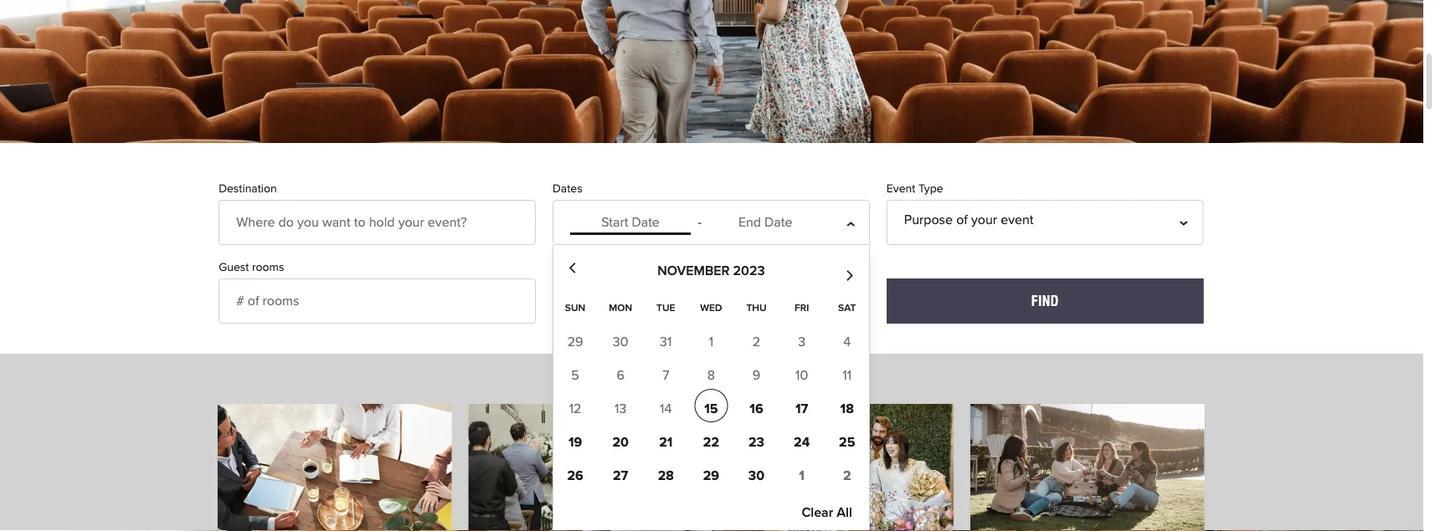 Task type: vqa. For each thing, say whether or not it's contained in the screenshot.
Tue, Nov 28, 2023 cell on the bottom left of page
yes



Task type: locate. For each thing, give the bounding box(es) containing it.
1 for the fri, dec 1, 2023 cell
[[799, 470, 805, 483]]

1 vertical spatial 2
[[844, 470, 852, 483]]

rooms
[[252, 262, 284, 274]]

2 inside cell
[[844, 470, 852, 483]]

2
[[753, 336, 761, 349], [844, 470, 852, 483]]

event for event space
[[553, 262, 582, 274]]

event left space
[[553, 262, 582, 274]]

2023
[[734, 265, 765, 278]]

a group of four ladies enjoying a picnic image
[[971, 405, 1205, 532]]

1 vertical spatial 29
[[703, 470, 720, 483]]

0 vertical spatial 2
[[753, 336, 761, 349]]

8
[[708, 369, 715, 383]]

0 vertical spatial event
[[887, 184, 916, 195]]

sun, nov 5, 2023 cell
[[572, 369, 580, 383]]

29 down 22
[[703, 470, 720, 483]]

tue, nov 28, 2023 cell
[[649, 456, 683, 490]]

29 for "wed, nov 29, 2023" cell
[[703, 470, 720, 483]]

29 for sun, oct 29, 2023 cell
[[568, 336, 583, 349]]

mon
[[609, 303, 633, 313]]

None submit
[[887, 279, 1204, 324]]

fri, nov 3, 2023 cell
[[799, 336, 806, 349]]

1 inside cell
[[799, 470, 805, 483]]

11
[[843, 369, 852, 383]]

0 horizontal spatial 30
[[613, 336, 629, 349]]

1 up wed, nov 8, 2023 cell
[[709, 336, 714, 349]]

-
[[698, 216, 702, 230]]

sun
[[565, 303, 586, 313]]

30 inside cell
[[749, 470, 765, 483]]

1 horizontal spatial 30
[[749, 470, 765, 483]]

16
[[750, 403, 764, 416]]

26
[[567, 470, 584, 483]]

20
[[613, 436, 629, 450]]

31
[[660, 336, 672, 349]]

1 horizontal spatial 2
[[844, 470, 852, 483]]

6
[[617, 369, 625, 383]]

29
[[568, 336, 583, 349], [703, 470, 720, 483]]

30 up mon, nov 6, 2023 "cell"
[[613, 336, 629, 349]]

wed, nov 8, 2023 cell
[[708, 369, 715, 383]]

1 vertical spatial 30
[[749, 470, 765, 483]]

guest rooms
[[219, 262, 284, 274]]

thu, nov 23, 2023 cell
[[740, 423, 774, 456]]

0 horizontal spatial event
[[553, 262, 582, 274]]

30 down 23
[[749, 470, 765, 483]]

arrow down image
[[857, 217, 870, 231]]

2 for thu, nov 2, 2023 cell
[[753, 336, 761, 349]]

0 vertical spatial 30
[[613, 336, 629, 349]]

1 vertical spatial 1
[[799, 470, 805, 483]]

mon, nov 13, 2023 cell
[[615, 403, 627, 416]]

0 horizontal spatial 29
[[568, 336, 583, 349]]

1 horizontal spatial event
[[887, 184, 916, 195]]

24
[[794, 436, 810, 450]]

4
[[844, 336, 851, 349]]

19
[[569, 436, 582, 450]]

two people in a conference room with chairs image
[[0, 0, 1424, 143]]

fri, dec 1, 2023 cell
[[785, 456, 819, 490]]

1 down 24 at the bottom
[[799, 470, 805, 483]]

event for event type
[[887, 184, 916, 195]]

mon, oct 30, 2023 cell
[[613, 336, 629, 349]]

0 vertical spatial 29
[[568, 336, 583, 349]]

1 horizontal spatial 29
[[703, 470, 720, 483]]

2 for sat, dec 2, 2023 cell
[[844, 470, 852, 483]]

29 inside cell
[[703, 470, 720, 483]]

1 vertical spatial event
[[553, 262, 582, 274]]

grid
[[553, 290, 870, 490]]

21
[[659, 436, 673, 450]]

0 horizontal spatial 2
[[753, 336, 761, 349]]

2 up 9
[[753, 336, 761, 349]]

tue, nov 14, 2023 cell
[[660, 403, 672, 416]]

0 horizontal spatial 1
[[709, 336, 714, 349]]

mon, nov 20, 2023 cell
[[604, 423, 638, 456]]

Guest rooms text field
[[219, 279, 536, 324]]

30
[[613, 336, 629, 349], [749, 470, 765, 483]]

30 for the thu, nov 30, 2023 cell
[[749, 470, 765, 483]]

event
[[887, 184, 916, 195], [553, 262, 582, 274]]

event space
[[553, 262, 616, 274]]

dates
[[553, 184, 583, 195]]

10
[[796, 369, 809, 383]]

Event space text field
[[553, 279, 870, 324]]

1
[[709, 336, 714, 349], [799, 470, 805, 483]]

clear all link
[[802, 506, 853, 522]]

0 vertical spatial 1
[[709, 336, 714, 349]]

2 down 25 on the right
[[844, 470, 852, 483]]

wed
[[701, 303, 723, 313]]

End Date text field
[[706, 211, 826, 235]]

29 up sun, nov 5, 2023 cell
[[568, 336, 583, 349]]

november
[[658, 265, 730, 278]]

grid containing 29
[[553, 290, 870, 490]]

17
[[796, 403, 809, 416]]

5
[[572, 369, 580, 383]]

Start Date text field
[[571, 211, 691, 235]]

28
[[658, 470, 674, 483]]

1 horizontal spatial 1
[[799, 470, 805, 483]]

event left type
[[887, 184, 916, 195]]



Task type: describe. For each thing, give the bounding box(es) containing it.
purpose of your event
[[905, 214, 1034, 227]]

guest
[[219, 262, 249, 274]]

wed, nov 15, 2023 cell
[[695, 389, 728, 423]]

sat, nov 11, 2023 cell
[[843, 369, 852, 383]]

purpose
[[905, 214, 953, 227]]

all
[[837, 507, 853, 520]]

sat
[[839, 303, 856, 313]]

fri
[[795, 303, 810, 313]]

mon, nov 6, 2023 cell
[[617, 369, 625, 383]]

23
[[749, 436, 765, 450]]

cropped overhead of three people working at a wooden table in a marriott meeting space image
[[218, 405, 452, 532]]

a group of friends enjoying a birthday celebration image
[[720, 405, 954, 532]]

27
[[613, 470, 629, 483]]

sun, nov 19, 2023 cell
[[559, 423, 592, 456]]

type
[[919, 184, 944, 195]]

event
[[1001, 214, 1034, 227]]

destination
[[219, 184, 277, 195]]

Destination text field
[[219, 200, 536, 246]]

couple celebrating down the wedding aisle. image
[[469, 405, 703, 532]]

november 2023
[[658, 265, 765, 278]]

sat, nov 25, 2023 cell
[[831, 423, 864, 456]]

event type
[[887, 184, 944, 195]]

fri, nov 17, 2023 cell
[[785, 389, 819, 423]]

13
[[615, 403, 627, 416]]

fri, nov 10, 2023 cell
[[796, 369, 809, 383]]

thu, nov 9, 2023 cell
[[753, 369, 761, 383]]

thu
[[747, 303, 767, 313]]

9
[[753, 369, 761, 383]]

thu, nov 16, 2023 cell
[[740, 389, 774, 423]]

wed, nov 29, 2023 cell
[[695, 456, 728, 490]]

sun, oct 29, 2023 cell
[[568, 336, 583, 349]]

clear
[[802, 507, 834, 520]]

1 for wed, nov 1, 2023 cell
[[709, 336, 714, 349]]

12
[[569, 403, 582, 416]]

wed, nov 22, 2023 cell
[[695, 423, 728, 456]]

tue, nov 21, 2023 cell
[[649, 423, 683, 456]]

15
[[705, 403, 718, 416]]

sun, nov 26, 2023 cell
[[559, 456, 592, 490]]

30 for mon, oct 30, 2023 cell
[[613, 336, 629, 349]]

sat, nov 18, 2023 cell
[[831, 389, 864, 423]]

fri, nov 24, 2023 cell
[[785, 423, 819, 456]]

22
[[704, 436, 720, 450]]

thu, nov 30, 2023 cell
[[740, 456, 774, 490]]

25
[[840, 436, 856, 450]]

14
[[660, 403, 672, 416]]

wed, nov 1, 2023 cell
[[709, 336, 714, 349]]

thu, nov 2, 2023 cell
[[753, 336, 761, 349]]

mon, nov 27, 2023 cell
[[604, 456, 638, 490]]

sun, nov 12, 2023 cell
[[569, 403, 582, 416]]

tue, oct 31, 2023 cell
[[660, 336, 672, 349]]

tue, nov 7, 2023 cell
[[663, 369, 670, 383]]

3
[[799, 336, 806, 349]]

your
[[972, 214, 998, 227]]

clear all
[[802, 507, 853, 520]]

sat, dec 2, 2023 cell
[[831, 456, 864, 490]]

7
[[663, 369, 670, 383]]

tue
[[657, 303, 676, 313]]

space
[[585, 262, 616, 274]]

of
[[957, 214, 968, 227]]

18
[[841, 403, 854, 416]]

sat, nov 4, 2023 cell
[[844, 336, 851, 349]]



